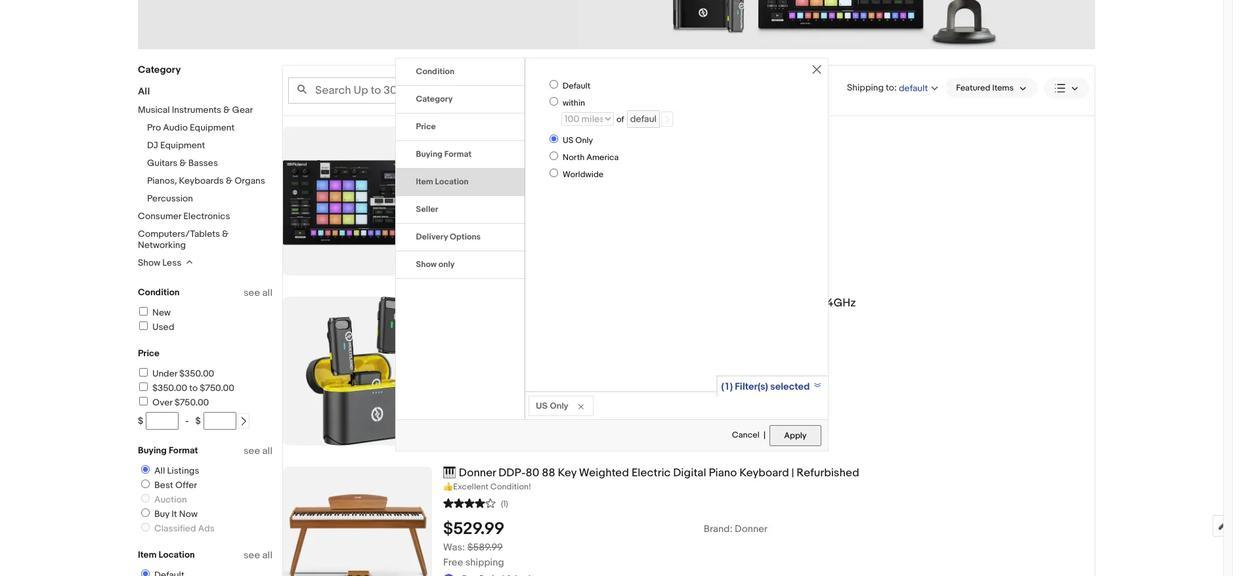 Task type: vqa. For each thing, say whether or not it's contained in the screenshot.
the right Turntables
no



Task type: describe. For each thing, give the bounding box(es) containing it.
brand: donner was: $589.99 free shipping
[[443, 523, 768, 569]]

under $350.00 link
[[137, 369, 214, 380]]

1 vertical spatial item
[[138, 550, 157, 561]]

computers/tablets
[[138, 229, 220, 240]]

listings
[[167, 466, 199, 477]]

see all button for all listings
[[244, 445, 273, 458]]

all for new
[[262, 287, 273, 300]]

114
[[443, 173, 456, 185]]

gear
[[232, 104, 253, 116]]

lavalier
[[580, 297, 618, 310]]

options
[[450, 232, 481, 242]]

1 horizontal spatial only
[[576, 135, 593, 146]]

show only
[[416, 259, 455, 270]]

dj
[[147, 140, 158, 151]]

(
[[722, 381, 724, 393]]

& down electronics
[[222, 229, 229, 240]]

1 vertical spatial us only
[[536, 401, 569, 411]]

shipping
[[466, 557, 504, 569]]

North America radio
[[550, 152, 558, 160]]

roland verselab mv-1 production studio refurbished image
[[283, 127, 432, 276]]

delivery
[[416, 232, 448, 242]]

1 horizontal spatial us
[[563, 135, 574, 146]]

within radio
[[550, 97, 558, 106]]

dj equipment link
[[147, 140, 205, 151]]

piano
[[709, 467, 737, 480]]

classified ads
[[154, 524, 215, 535]]

114 watching
[[443, 173, 499, 185]]

key
[[558, 467, 577, 480]]

all for all musical instruments & gear pro audio equipment dj equipment guitars & basses pianos, keyboards & organs percussion consumer electronics computers/tablets & networking show less
[[138, 85, 150, 98]]

buy it now link
[[136, 509, 200, 520]]

2 ebay refurbished from the top
[[457, 345, 531, 356]]

best
[[154, 480, 173, 491]]

refurbished down lark
[[480, 345, 531, 356]]

1 vertical spatial 1
[[726, 381, 729, 393]]

1 vertical spatial location
[[159, 550, 195, 561]]

0 horizontal spatial price
[[138, 348, 160, 359]]

1 vertical spatial equipment
[[160, 140, 205, 151]]

buying format inside tab list
[[416, 149, 472, 159]]

Default radio
[[141, 570, 150, 577]]

production
[[556, 127, 613, 140]]

hollyland lark m1 wireless lavalier microphone, noise cancellation 656ft 2.4ghz image
[[306, 297, 409, 446]]

0 vertical spatial $350.00
[[179, 369, 214, 380]]

roland verselab mv-1 production studio refurbished link
[[443, 127, 1095, 140]]

buy it now
[[154, 509, 198, 520]]

to
[[189, 383, 198, 394]]

& left gear
[[224, 104, 230, 116]]

🎹 donner ddp-80 88 key weighted electric digital piano keyboard | refurbished image
[[283, 467, 432, 577]]

studio
[[615, 127, 648, 140]]

musical
[[138, 104, 170, 116]]

1 vertical spatial buying
[[138, 445, 167, 457]]

roland verselab mv-1 production studio refurbished
[[443, 127, 714, 140]]

🎹 donner ddp-80 88 key weighted electric digital piano keyboard | refurbished 👍excellent condition!
[[443, 467, 860, 493]]

3 see from the top
[[244, 550, 260, 562]]

$ for the maximum value 'text box' at the bottom
[[195, 416, 201, 427]]

👍Excellent Condition! text field
[[443, 482, 1095, 493]]

verselab
[[482, 127, 527, 140]]

new
[[152, 307, 171, 319]]

audio
[[163, 122, 188, 133]]

see all for new
[[244, 287, 273, 300]]

Maximum Value text field
[[204, 413, 236, 430]]

cancel button
[[732, 425, 761, 447]]

consumer
[[138, 211, 181, 222]]

weighted
[[579, 467, 629, 480]]

$527.99
[[443, 150, 504, 171]]

selected
[[771, 381, 810, 393]]

north
[[563, 152, 585, 163]]

over $750.00 link
[[137, 397, 209, 409]]

organs
[[235, 175, 265, 187]]

new link
[[137, 307, 171, 319]]

1 ebay from the top
[[457, 190, 478, 201]]

1 vertical spatial $750.00
[[175, 397, 209, 409]]

0 horizontal spatial 1
[[550, 127, 554, 140]]

close image
[[812, 65, 821, 74]]

basses
[[188, 158, 218, 169]]

0 horizontal spatial item location
[[138, 550, 195, 561]]

pianos, keyboards & organs link
[[147, 175, 265, 187]]

america
[[587, 152, 619, 163]]

4 out of 5 stars image
[[443, 497, 496, 510]]

m1
[[518, 297, 531, 310]]

classified ads link
[[136, 524, 217, 535]]

under
[[152, 369, 177, 380]]

|
[[792, 467, 794, 480]]

1 ebay refurbished from the top
[[457, 190, 531, 201]]

refurbished down watching
[[480, 190, 531, 201]]

Apply submit
[[770, 426, 821, 447]]

hollyland
[[443, 297, 491, 310]]

( 1 ) filter(s) selected
[[722, 381, 810, 393]]

1 vertical spatial buying format
[[138, 445, 198, 457]]

it
[[172, 509, 177, 520]]

guitars
[[147, 158, 178, 169]]

cancel
[[732, 430, 760, 441]]

Minimum Value text field
[[146, 413, 179, 430]]

wireless
[[533, 297, 577, 310]]

default
[[563, 81, 591, 91]]

percussion link
[[147, 193, 193, 204]]

percussion
[[147, 193, 193, 204]]

0 vertical spatial $750.00
[[200, 383, 234, 394]]

networking
[[138, 240, 186, 251]]

👍excellent
[[443, 482, 489, 493]]

Buy It Now radio
[[141, 509, 150, 518]]

see all button for new
[[244, 287, 273, 300]]

-
[[185, 416, 189, 427]]

3 all from the top
[[262, 550, 273, 562]]

all musical instruments & gear pro audio equipment dj equipment guitars & basses pianos, keyboards & organs percussion consumer electronics computers/tablets & networking show less
[[138, 85, 265, 269]]

within
[[563, 98, 585, 109]]

656ft
[[788, 297, 815, 310]]

north america
[[563, 152, 619, 163]]

Used checkbox
[[139, 322, 148, 330]]

(1) link
[[443, 497, 508, 510]]

🎹
[[443, 467, 457, 480]]

$350.00 to $750.00 link
[[137, 383, 234, 394]]

all listings link
[[136, 466, 202, 477]]

all for all listings
[[262, 445, 273, 458]]

(1)
[[501, 499, 508, 510]]

guitars & basses link
[[147, 158, 218, 169]]

keyboards
[[179, 175, 224, 187]]



Task type: locate. For each thing, give the bounding box(es) containing it.
pro
[[147, 122, 161, 133]]

item location inside tab list
[[416, 177, 469, 187]]

show less button
[[138, 257, 193, 269]]

& left organs
[[226, 175, 233, 187]]

All Listings radio
[[141, 466, 150, 474]]

1 horizontal spatial price
[[416, 121, 436, 132]]

1 horizontal spatial location
[[435, 177, 469, 187]]

0 vertical spatial condition
[[416, 66, 455, 77]]

Auction radio
[[141, 495, 150, 503]]

show
[[138, 257, 160, 269], [416, 259, 437, 270]]

show down networking
[[138, 257, 160, 269]]

worldwide
[[563, 170, 604, 180]]

$ right "-"
[[195, 416, 201, 427]]

1 see all from the top
[[244, 287, 273, 300]]

Worldwide radio
[[550, 169, 558, 178]]

was:
[[443, 542, 465, 554]]

1 horizontal spatial buying format
[[416, 149, 472, 159]]

1 vertical spatial only
[[550, 401, 569, 411]]

buying format up all listings link
[[138, 445, 198, 457]]

0 horizontal spatial format
[[169, 445, 198, 457]]

hollyland lark m1 wireless lavalier microphone, noise cancellation 656ft 2.4ghz
[[443, 297, 856, 310]]

refurbished inside 🎹 donner ddp-80 88 key weighted electric digital piano keyboard | refurbished 👍excellent condition!
[[797, 467, 860, 480]]

all right all listings option
[[154, 466, 165, 477]]

0 vertical spatial all
[[262, 287, 273, 300]]

0 vertical spatial category
[[138, 64, 181, 76]]

1 see all button from the top
[[244, 287, 273, 300]]

0 vertical spatial buying format
[[416, 149, 472, 159]]

over $750.00
[[152, 397, 209, 409]]

keyboard
[[740, 467, 789, 480]]

price
[[416, 121, 436, 132], [138, 348, 160, 359]]

buying up all listings option
[[138, 445, 167, 457]]

donner right brand:
[[735, 523, 768, 536]]

1 vertical spatial ebay
[[457, 345, 478, 356]]

2 vertical spatial see
[[244, 550, 260, 562]]

)
[[730, 381, 733, 393]]

1 vertical spatial see
[[244, 445, 260, 458]]

0 vertical spatial buying
[[416, 149, 443, 159]]

show inside all musical instruments & gear pro audio equipment dj equipment guitars & basses pianos, keyboards & organs percussion consumer electronics computers/tablets & networking show less
[[138, 257, 160, 269]]

electronics
[[183, 211, 230, 222]]

Over $750.00 checkbox
[[139, 397, 148, 406]]

cancellation
[[720, 297, 785, 310]]

of
[[617, 114, 624, 125]]

free
[[443, 557, 463, 569]]

pro audio equipment link
[[147, 122, 235, 133]]

1 horizontal spatial all
[[154, 466, 165, 477]]

1 see from the top
[[244, 287, 260, 300]]

item location
[[416, 177, 469, 187], [138, 550, 195, 561]]

1 up north america option
[[550, 127, 554, 140]]

1 vertical spatial us
[[536, 401, 548, 411]]

1 horizontal spatial donner
[[735, 523, 768, 536]]

1 vertical spatial $350.00
[[152, 383, 187, 394]]

0 vertical spatial item
[[416, 177, 433, 187]]

1 vertical spatial format
[[169, 445, 198, 457]]

0 vertical spatial location
[[435, 177, 469, 187]]

2 all from the top
[[262, 445, 273, 458]]

item location up seller
[[416, 177, 469, 187]]

1 all from the top
[[262, 287, 273, 300]]

location down classified ads link
[[159, 550, 195, 561]]

auction link
[[136, 495, 190, 506]]

refurbished right studio
[[651, 127, 714, 140]]

donner inside brand: donner was: $589.99 free shipping
[[735, 523, 768, 536]]

location inside tab list
[[435, 177, 469, 187]]

Best Offer radio
[[141, 480, 150, 489]]

price left the roland at top
[[416, 121, 436, 132]]

1 horizontal spatial show
[[416, 259, 437, 270]]

New checkbox
[[139, 307, 148, 316]]

location
[[435, 177, 469, 187], [159, 550, 195, 561]]

$350.00 to $750.00
[[152, 383, 234, 394]]

$ down over $750.00 checkbox
[[138, 416, 143, 427]]

category up the roland at top
[[416, 94, 453, 104]]

2 see from the top
[[244, 445, 260, 458]]

digital
[[673, 467, 707, 480]]

2 see all from the top
[[244, 445, 273, 458]]

delivery options
[[416, 232, 481, 242]]

0 vertical spatial ebay refurbished
[[457, 190, 531, 201]]

donner for brand:
[[735, 523, 768, 536]]

all listings
[[154, 466, 199, 477]]

ebay down 114 watching
[[457, 190, 478, 201]]

1 vertical spatial item location
[[138, 550, 195, 561]]

& down dj equipment link
[[180, 158, 186, 169]]

0 vertical spatial donner
[[459, 467, 496, 480]]

2 ebay from the top
[[457, 345, 478, 356]]

1 horizontal spatial category
[[416, 94, 453, 104]]

2 see all button from the top
[[244, 445, 273, 458]]

3 see all button from the top
[[244, 550, 273, 562]]

donner inside 🎹 donner ddp-80 88 key weighted electric digital piano keyboard | refurbished 👍excellent condition!
[[459, 467, 496, 480]]

3 see all from the top
[[244, 550, 273, 562]]

buying format up 114
[[416, 149, 472, 159]]

2 vertical spatial see all
[[244, 550, 273, 562]]

0 horizontal spatial location
[[159, 550, 195, 561]]

0 horizontal spatial category
[[138, 64, 181, 76]]

under $350.00
[[152, 369, 214, 380]]

used
[[152, 322, 174, 333]]

$
[[138, 416, 143, 427], [195, 416, 201, 427]]

instruments
[[172, 104, 221, 116]]

condition inside tab list
[[416, 66, 455, 77]]

0 vertical spatial only
[[576, 135, 593, 146]]

0 vertical spatial format
[[445, 149, 472, 159]]

microphone,
[[621, 297, 685, 310]]

roland
[[443, 127, 479, 140]]

see
[[244, 287, 260, 300], [244, 445, 260, 458], [244, 550, 260, 562]]

$750.00 down $350.00 to $750.00 at bottom
[[175, 397, 209, 409]]

US Only radio
[[550, 134, 558, 143]]

1 horizontal spatial buying
[[416, 149, 443, 159]]

refurbished
[[651, 127, 714, 140], [480, 190, 531, 201], [480, 345, 531, 356], [797, 467, 860, 480]]

refurbished inside roland verselab mv-1 production studio refurbished link
[[651, 127, 714, 140]]

format down the roland at top
[[445, 149, 472, 159]]

filter(s)
[[735, 381, 768, 393]]

0 horizontal spatial item
[[138, 550, 157, 561]]

refurbished right the '|'
[[797, 467, 860, 480]]

1 vertical spatial see all
[[244, 445, 273, 458]]

0 vertical spatial see
[[244, 287, 260, 300]]

category
[[138, 64, 181, 76], [416, 94, 453, 104]]

0 vertical spatial us only
[[563, 135, 593, 146]]

0 vertical spatial 1
[[550, 127, 554, 140]]

item inside tab list
[[416, 177, 433, 187]]

over
[[152, 397, 172, 409]]

0 vertical spatial us
[[563, 135, 574, 146]]

1 vertical spatial price
[[138, 348, 160, 359]]

all up musical
[[138, 85, 150, 98]]

location down the $527.99
[[435, 177, 469, 187]]

0 horizontal spatial only
[[550, 401, 569, 411]]

$750.00
[[200, 383, 234, 394], [175, 397, 209, 409]]

0 vertical spatial see all
[[244, 287, 273, 300]]

1 left )
[[726, 381, 729, 393]]

0 horizontal spatial $
[[138, 416, 143, 427]]

ebay refurbished
[[457, 190, 531, 201], [457, 345, 531, 356]]

Classified Ads radio
[[141, 524, 150, 532]]

noise
[[688, 297, 717, 310]]

1 vertical spatial condition
[[138, 287, 180, 298]]

format up listings
[[169, 445, 198, 457]]

see for all listings
[[244, 445, 260, 458]]

1
[[550, 127, 554, 140], [726, 381, 729, 393]]

offer
[[175, 480, 197, 491]]

0 horizontal spatial all
[[138, 85, 150, 98]]

1 vertical spatial see all button
[[244, 445, 273, 458]]

1 vertical spatial ebay refurbished
[[457, 345, 531, 356]]

1 vertical spatial all
[[262, 445, 273, 458]]

0 vertical spatial item location
[[416, 177, 469, 187]]

0 horizontal spatial donner
[[459, 467, 496, 480]]

0 vertical spatial all
[[138, 85, 150, 98]]

donner for 🎹
[[459, 467, 496, 480]]

ebay refurbished down watching
[[457, 190, 531, 201]]

classified
[[154, 524, 196, 535]]

buy
[[154, 509, 170, 520]]

donner
[[459, 467, 496, 480], [735, 523, 768, 536]]

$350.00 up the to
[[179, 369, 214, 380]]

computers/tablets & networking link
[[138, 229, 229, 251]]

price up under $350.00 checkbox
[[138, 348, 160, 359]]

see for new
[[244, 287, 260, 300]]

mv-
[[529, 127, 550, 140]]

0 vertical spatial ebay
[[457, 190, 478, 201]]

1 horizontal spatial condition
[[416, 66, 455, 77]]

$750.00 right the to
[[200, 383, 234, 394]]

seller
[[416, 204, 438, 215]]

category up musical
[[138, 64, 181, 76]]

2 $ from the left
[[195, 416, 201, 427]]

1 vertical spatial all
[[154, 466, 165, 477]]

show left the only in the top left of the page
[[416, 259, 437, 270]]

88
[[542, 467, 555, 480]]

$ for the minimum value text box
[[138, 416, 143, 427]]

item location up default radio
[[138, 550, 195, 561]]

0 horizontal spatial condition
[[138, 287, 180, 298]]

item up default radio
[[138, 550, 157, 561]]

0 horizontal spatial buying format
[[138, 445, 198, 457]]

tab list containing condition
[[396, 58, 525, 279]]

0 horizontal spatial buying
[[138, 445, 167, 457]]

Default radio
[[550, 80, 558, 89]]

see all for all listings
[[244, 445, 273, 458]]

donner up 👍excellent
[[459, 467, 496, 480]]

default text field
[[627, 110, 660, 128]]

best offer
[[154, 480, 197, 491]]

auction
[[154, 495, 187, 506]]

lark
[[494, 297, 515, 310]]

ebay down hollyland
[[457, 345, 478, 356]]

all for all listings
[[154, 466, 165, 477]]

1 $ from the left
[[138, 416, 143, 427]]

1 horizontal spatial format
[[445, 149, 472, 159]]

equipment up guitars & basses "link"
[[160, 140, 205, 151]]

$350.00 up the over $750.00 link
[[152, 383, 187, 394]]

item left 114
[[416, 177, 433, 187]]

1 vertical spatial category
[[416, 94, 453, 104]]

musical instruments & gear link
[[138, 104, 253, 116]]

1 horizontal spatial $
[[195, 416, 201, 427]]

0 horizontal spatial show
[[138, 257, 160, 269]]

0 vertical spatial equipment
[[190, 122, 235, 133]]

less
[[162, 257, 182, 269]]

us only
[[563, 135, 593, 146], [536, 401, 569, 411]]

equipment down instruments
[[190, 122, 235, 133]]

0 vertical spatial price
[[416, 121, 436, 132]]

2 vertical spatial all
[[262, 550, 273, 562]]

submit price range image
[[239, 417, 248, 426]]

buying left the $527.99
[[416, 149, 443, 159]]

tab list
[[396, 58, 525, 279]]

$350.00 to $750.00 checkbox
[[139, 383, 148, 391]]

consumer electronics link
[[138, 211, 230, 222]]

0 horizontal spatial us
[[536, 401, 548, 411]]

ads
[[198, 524, 215, 535]]

1 horizontal spatial 1
[[726, 381, 729, 393]]

all inside all musical instruments & gear pro audio equipment dj equipment guitars & basses pianos, keyboards & organs percussion consumer electronics computers/tablets & networking show less
[[138, 85, 150, 98]]

Under $350.00 checkbox
[[139, 369, 148, 377]]

ebay
[[457, 190, 478, 201], [457, 345, 478, 356]]

$589.99
[[467, 542, 503, 554]]

only
[[439, 259, 455, 270]]

2 vertical spatial see all button
[[244, 550, 273, 562]]

0 vertical spatial see all button
[[244, 287, 273, 300]]

condition
[[416, 66, 455, 77], [138, 287, 180, 298]]

1 vertical spatial donner
[[735, 523, 768, 536]]

watching
[[458, 173, 499, 185]]

hollyland lark m1 wireless lavalier microphone, noise cancellation 656ft 2.4ghz link
[[443, 297, 1095, 311]]

$529.99
[[443, 519, 505, 540]]

1 horizontal spatial item
[[416, 177, 433, 187]]

used link
[[137, 322, 174, 333]]

ebay refurbished down lark
[[457, 345, 531, 356]]

1 horizontal spatial item location
[[416, 177, 469, 187]]



